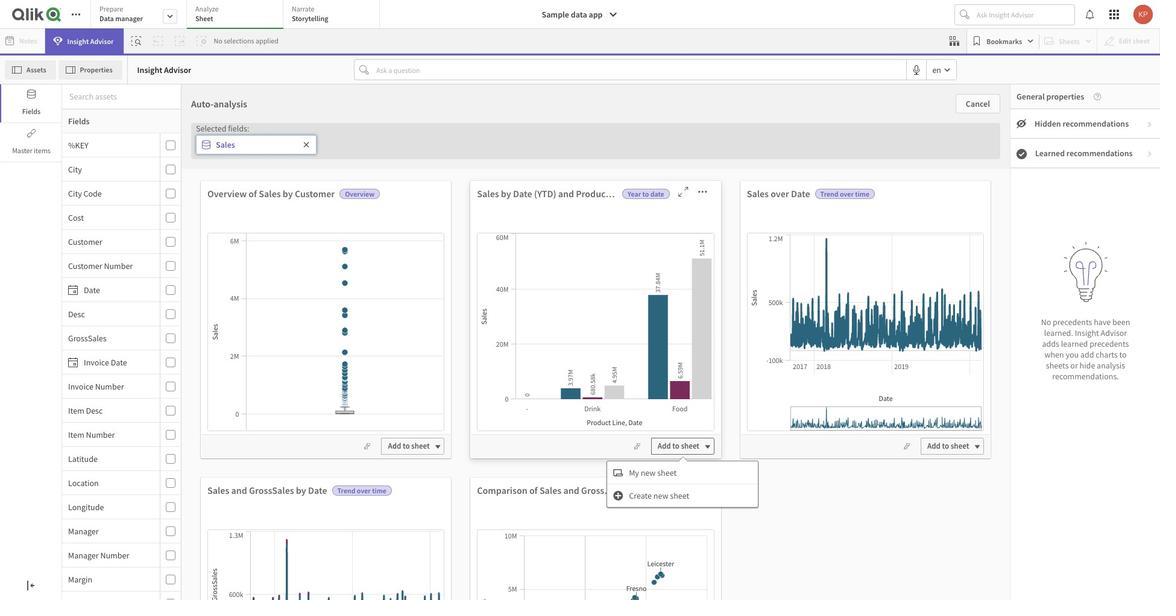 Task type: describe. For each thing, give the bounding box(es) containing it.
sheets
[[1046, 360, 1069, 371]]

option
[[466, 209, 505, 228]]

sheet. for data
[[463, 423, 485, 434]]

add for sales over date
[[928, 441, 941, 451]]

1 vertical spatial insight advisor
[[137, 64, 191, 75]]

comparison for comparison of sales and grosssales for city
[[477, 484, 528, 496]]

item number button
[[62, 429, 157, 440]]

2 horizontal spatial insight advisor
[[389, 406, 439, 416]]

general
[[1017, 91, 1045, 102]]

master items
[[12, 146, 51, 155]]

new for my new sheet
[[641, 467, 656, 478]]

ask insight advisor
[[548, 390, 610, 400]]

to inside '. save any insights you discover to this sheet.'
[[440, 423, 447, 434]]

sales for sales over date
[[747, 188, 769, 200]]

. for any
[[618, 389, 620, 400]]

you inside '. save any insights you discover to this sheet.'
[[394, 423, 407, 434]]

saved
[[596, 407, 617, 418]]

2 add from the left
[[658, 441, 671, 451]]

customer menu item
[[62, 230, 181, 254]]

insight up can
[[561, 390, 584, 400]]

items
[[34, 146, 51, 155]]

new for create new analytics
[[722, 349, 739, 361]]

edit
[[720, 374, 734, 384]]

no for no precedents have been learned. insight advisor adds learned precedents when you add charts to sheets or hide analysis recommendations.
[[1041, 316, 1051, 327]]

using
[[622, 373, 641, 384]]

desc button
[[62, 308, 157, 319]]

item for item number
[[68, 429, 84, 440]]

auto-analysis
[[191, 98, 247, 110]]

margin menu item
[[62, 568, 181, 592]]

item desc button
[[62, 405, 157, 416]]

1 master items button from the left
[[0, 124, 62, 162]]

properties
[[1047, 91, 1085, 102]]

properties
[[80, 65, 113, 74]]

by for date
[[296, 484, 306, 496]]

auto-
[[191, 98, 214, 110]]

customer for customer number
[[68, 260, 102, 271]]

0 vertical spatial precedents
[[1053, 316, 1092, 327]]

trend for sales and grosssales by date
[[337, 486, 356, 495]]

time for sales over date
[[855, 189, 870, 198]]

2 vertical spatial city
[[642, 484, 658, 496]]

narrate
[[292, 4, 315, 13]]

data
[[100, 14, 114, 23]]

explore for explore the data
[[391, 349, 422, 361]]

comparison of sales and grosssales for city
[[477, 484, 658, 496]]

latitude menu item
[[62, 447, 181, 471]]

selections
[[224, 36, 254, 45]]

. save any insights you discover to this sheet.
[[364, 406, 485, 434]]

manager number
[[68, 550, 129, 561]]

%key button
[[62, 140, 157, 150]]

sample
[[542, 9, 569, 20]]

add
[[1081, 349, 1094, 360]]

to inside . any found insights can be saved to this sheet.
[[619, 407, 626, 418]]

smart search image
[[132, 36, 141, 46]]

hidden
[[1035, 118, 1061, 129]]

1 horizontal spatial grosssales
[[249, 484, 294, 496]]

can
[[571, 407, 584, 418]]

save
[[451, 406, 468, 416]]

date
[[651, 189, 664, 198]]

sales for sales
[[216, 139, 235, 150]]

invoice date
[[84, 357, 127, 368]]

1 horizontal spatial over
[[771, 188, 789, 200]]

sheet. for analytics
[[742, 407, 764, 418]]

data left "using"
[[604, 373, 620, 384]]

analyze sheet
[[195, 4, 219, 23]]

new for create new sheet
[[654, 490, 669, 501]]

ask
[[548, 390, 560, 400]]

your inside to start creating visualizations and build your new sheet.
[[708, 407, 724, 418]]

date inside invoice date menu item
[[111, 357, 127, 368]]

add to sheet for sales over date
[[928, 441, 969, 451]]

over for sales and grosssales by date
[[357, 486, 371, 495]]

add to sheet button for overview of sales by customer
[[381, 438, 445, 455]]

use
[[683, 373, 698, 384]]

adds
[[1042, 338, 1060, 349]]

advisor inside no precedents have been learned. insight advisor adds learned precedents when you add charts to sheets or hide analysis recommendations.
[[1101, 327, 1127, 338]]

2 horizontal spatial by
[[501, 188, 511, 200]]

an
[[447, 209, 463, 228]]

0 vertical spatial analysis
[[214, 98, 247, 110]]

you inside the explore your data directly or let qlik generate insights for you with
[[446, 389, 459, 400]]

sample data app button
[[535, 5, 626, 24]]

cost button
[[62, 212, 157, 223]]

applied
[[256, 36, 279, 45]]

insight inside no precedents have been learned. insight advisor adds learned precedents when you add charts to sheets or hide analysis recommendations.
[[1075, 327, 1099, 338]]

margin button
[[62, 574, 157, 585]]

sample data app
[[542, 9, 603, 20]]

number for manager number
[[100, 550, 129, 561]]

insight advisor button
[[45, 28, 124, 54]]

overview for overview of sales by customer
[[207, 188, 247, 200]]

advisor up discover
[[414, 406, 439, 416]]

let
[[462, 373, 472, 384]]

your inside the explore your data directly or let qlik generate insights for you with
[[390, 373, 406, 384]]

longitude
[[68, 501, 104, 512]]

help image
[[1085, 93, 1101, 100]]

invoice number menu item
[[62, 375, 181, 399]]

explore your data directly or let qlik generate insights for you with
[[362, 373, 487, 400]]

city code
[[68, 188, 102, 199]]

number for customer number
[[104, 260, 133, 271]]

edit image
[[706, 373, 720, 384]]

invoice for invoice date
[[84, 357, 109, 368]]

trend over time for sales and grosssales by date
[[337, 486, 387, 495]]

any
[[470, 406, 482, 416]]

%key menu item
[[62, 133, 181, 157]]

in
[[583, 373, 589, 384]]

storytelling
[[292, 14, 328, 23]]

edit sheet
[[720, 374, 754, 384]]

directly
[[425, 373, 452, 384]]

sheet. inside . any found insights can be saved to this sheet.
[[569, 423, 591, 434]]

menu inside choose an option below to get started adding to this sheet... application
[[62, 133, 181, 600]]

been
[[1113, 316, 1130, 327]]

insights inside the explore your data directly or let qlik generate insights for you with
[[405, 389, 433, 400]]

2 add to sheet button from the left
[[651, 438, 714, 455]]

insight inside dropdown button
[[67, 36, 89, 46]]

number for item number
[[86, 429, 115, 440]]

longitude button
[[62, 501, 157, 512]]

,
[[625, 418, 629, 427]]

this inside . any found insights can be saved to this sheet.
[[628, 407, 641, 418]]

sheet
[[195, 14, 213, 23]]

1 horizontal spatial for
[[628, 484, 640, 496]]

customer number menu item
[[62, 254, 181, 278]]

qlik
[[473, 373, 487, 384]]

date button
[[62, 284, 157, 295]]

date inside date 'menu item'
[[84, 284, 100, 295]]

bookmarks button
[[970, 31, 1037, 51]]

to inside sales by date (ytd) and product line year to date
[[643, 189, 649, 198]]

tab list inside choose an option below to get started adding to this sheet... application
[[90, 0, 384, 30]]

%key
[[68, 140, 88, 150]]

city for city
[[68, 164, 82, 175]]

customer button
[[62, 236, 157, 247]]

small image inside hidden recommendations button
[[1146, 121, 1154, 128]]

no for no selections applied
[[214, 36, 222, 45]]

invoice for invoice number
[[68, 381, 93, 392]]

grosssales menu item
[[62, 326, 181, 350]]

with
[[461, 389, 476, 400]]

latitude button
[[62, 453, 157, 464]]

properties button
[[58, 60, 122, 79]]

0 horizontal spatial the
[[424, 349, 438, 361]]

explore the data
[[391, 349, 458, 361]]

0 horizontal spatial fields
[[22, 107, 41, 116]]

manager for manager number
[[68, 550, 99, 561]]

product
[[576, 188, 609, 200]]

no precedents have been learned. insight advisor adds learned precedents when you add charts to sheets or hide analysis recommendations.
[[1041, 316, 1130, 382]]

general properties
[[1017, 91, 1085, 102]]

item number menu item
[[62, 423, 181, 447]]

add for overview of sales by customer
[[388, 441, 401, 451]]

code
[[84, 188, 102, 199]]

1 vertical spatial the
[[591, 373, 603, 384]]

0 vertical spatial this
[[692, 209, 714, 228]]



Task type: vqa. For each thing, say whether or not it's contained in the screenshot.
the bottommost 'Insight Advisor'
yes



Task type: locate. For each thing, give the bounding box(es) containing it.
0 vertical spatial for
[[434, 389, 444, 400]]

insights
[[553, 373, 581, 384], [405, 389, 433, 400], [542, 407, 570, 418], [364, 423, 392, 434]]

0 horizontal spatial of
[[249, 188, 257, 200]]

2 horizontal spatial over
[[840, 189, 854, 198]]

item up item number at the bottom left
[[68, 405, 84, 416]]

0 vertical spatial create
[[693, 349, 720, 361]]

1 vertical spatial desc
[[86, 405, 103, 416]]

this down more icon
[[692, 209, 714, 228]]

line
[[611, 188, 629, 200]]

date menu item
[[62, 278, 181, 302]]

1 horizontal spatial create
[[693, 349, 720, 361]]

new
[[722, 349, 739, 361], [537, 373, 552, 384], [726, 407, 741, 418], [641, 467, 656, 478], [654, 490, 669, 501]]

no inside no precedents have been learned. insight advisor adds learned precedents when you add charts to sheets or hide analysis recommendations.
[[1041, 316, 1051, 327]]

2 horizontal spatial you
[[1066, 349, 1079, 360]]

create for create new analytics
[[693, 349, 720, 361]]

recommendations down help image
[[1063, 118, 1129, 129]]

add to sheet button for sales over date
[[921, 438, 984, 455]]

number down customer menu item
[[104, 260, 133, 271]]

data left app at the top
[[571, 9, 587, 20]]

invoice
[[84, 357, 109, 368], [68, 381, 93, 392]]

number down manager button
[[100, 550, 129, 561]]

1 horizontal spatial of
[[529, 484, 538, 496]]

city left code
[[68, 188, 82, 199]]

number inside menu item
[[104, 260, 133, 271]]

2 vertical spatial you
[[394, 423, 407, 434]]

small image left learned
[[1017, 149, 1027, 159]]

sales by date (ytd) and product line year to date
[[477, 188, 664, 200]]

2 horizontal spatial add to sheet
[[928, 441, 969, 451]]

2 add to sheet from the left
[[658, 441, 700, 451]]

master items button
[[0, 124, 62, 162], [1, 124, 62, 162]]

grosssales inside menu item
[[68, 333, 107, 343]]

insight advisor down 'smart search' image
[[137, 64, 191, 75]]

1 horizontal spatial no
[[1041, 316, 1051, 327]]

3 add to sheet from the left
[[928, 441, 969, 451]]

0 vertical spatial desc
[[68, 308, 85, 319]]

1 vertical spatial analysis
[[1097, 360, 1126, 371]]

the right 'in'
[[591, 373, 603, 384]]

customer number
[[68, 260, 133, 271]]

0 vertical spatial insight advisor
[[67, 36, 114, 46]]

learned recommendations button
[[1011, 139, 1160, 168]]

grosssales button
[[62, 333, 157, 343]]

. any found insights can be saved to this sheet.
[[520, 389, 641, 434]]

latitude
[[68, 453, 98, 464]]

no up adds
[[1041, 316, 1051, 327]]

1 horizontal spatial add to sheet
[[658, 441, 700, 451]]

number for invoice number
[[95, 381, 124, 392]]

kendall parks image
[[1134, 5, 1153, 24]]

search image
[[534, 390, 548, 400]]

0 vertical spatial recommendations
[[1063, 118, 1129, 129]]

city down my new sheet at the right of page
[[642, 484, 658, 496]]

0 horizontal spatial no
[[214, 36, 222, 45]]

number
[[104, 260, 133, 271], [95, 381, 124, 392], [86, 429, 115, 440], [100, 550, 129, 561]]

to inside to start creating visualizations and build your new sheet.
[[763, 373, 771, 384]]

manager inside manager menu item
[[68, 526, 99, 536]]

none text field inside choose an option below to get started adding to this sheet... application
[[607, 461, 688, 472]]

sales and grosssales by date
[[207, 484, 327, 496]]

for down directly
[[434, 389, 444, 400]]

invoice inside menu item
[[84, 357, 109, 368]]

analysis inside no precedents have been learned. insight advisor adds learned precedents when you add charts to sheets or hide analysis recommendations.
[[1097, 360, 1126, 371]]

insight down 'smart search' image
[[137, 64, 162, 75]]

tab list
[[90, 0, 384, 30]]

1 vertical spatial .
[[447, 406, 449, 416]]

hide
[[1080, 360, 1095, 371]]

for inside the explore your data directly or let qlik generate insights for you with
[[434, 389, 444, 400]]

insight down generate at the bottom of page
[[389, 406, 412, 416]]

invoice date button
[[62, 357, 157, 368]]

overview of sales by customer
[[207, 188, 335, 200]]

new for find new insights in the data using
[[537, 373, 552, 384]]

number inside 'menu item'
[[95, 381, 124, 392]]

manager down the longitude
[[68, 526, 99, 536]]

customer inside menu item
[[68, 236, 102, 247]]

create
[[693, 349, 720, 361], [629, 490, 652, 501]]

invoice up invoice number
[[84, 357, 109, 368]]

cost menu item
[[62, 206, 181, 230]]

explore for explore your data directly or let qlik generate insights for you with
[[362, 373, 388, 384]]

1 horizontal spatial desc
[[86, 405, 103, 416]]

1 horizontal spatial by
[[296, 484, 306, 496]]

desc down invoice number
[[86, 405, 103, 416]]

or inside no precedents have been learned. insight advisor adds learned precedents when you add charts to sheets or hide analysis recommendations.
[[1071, 360, 1078, 371]]

customer down the deselect field image
[[295, 188, 335, 200]]

create new sheet
[[629, 490, 690, 501]]

trend over time for sales over date
[[821, 189, 870, 198]]

0 vertical spatial explore
[[391, 349, 422, 361]]

view disabled image
[[1017, 119, 1026, 128]]

None text field
[[607, 461, 688, 472]]

find new insights in the data using
[[520, 373, 641, 384]]

fields button
[[0, 84, 62, 122], [1, 84, 62, 122], [62, 109, 181, 133]]

. left "save"
[[447, 406, 449, 416]]

1 vertical spatial for
[[628, 484, 640, 496]]

1 vertical spatial manager
[[68, 550, 99, 561]]

item
[[68, 405, 84, 416], [68, 429, 84, 440]]

desc up grosssales button
[[68, 308, 85, 319]]

prepare data manager
[[100, 4, 143, 23]]

manager for manager
[[68, 526, 99, 536]]

location menu item
[[62, 471, 181, 495]]

advisor down data
[[90, 36, 114, 46]]

1 horizontal spatial the
[[591, 373, 603, 384]]

0 horizontal spatial analysis
[[214, 98, 247, 110]]

insight up add
[[1075, 327, 1099, 338]]

0 horizontal spatial time
[[372, 486, 387, 495]]

1 horizontal spatial add to sheet button
[[651, 438, 714, 455]]

menu containing %key
[[62, 133, 181, 600]]

cost
[[68, 212, 84, 223]]

data up directly
[[440, 349, 458, 361]]

item number
[[68, 429, 115, 440]]

this down "save"
[[449, 423, 462, 434]]

selections tool image
[[950, 36, 960, 46]]

2 horizontal spatial sheet.
[[742, 407, 764, 418]]

grosssales
[[68, 333, 107, 343], [249, 484, 294, 496], [581, 484, 626, 496]]

fields
[[22, 107, 41, 116], [68, 116, 90, 127]]

0 horizontal spatial explore
[[362, 373, 388, 384]]

1 horizontal spatial or
[[1071, 360, 1078, 371]]

en
[[933, 64, 941, 75]]

1 vertical spatial of
[[529, 484, 538, 496]]

any
[[621, 389, 635, 400]]

and inside to start creating visualizations and build your new sheet.
[[759, 391, 773, 402]]

manager number menu item
[[62, 543, 181, 568]]

customer up "date" button
[[68, 260, 102, 271]]

analytics
[[741, 349, 779, 361]]

number down item desc button in the bottom of the page
[[86, 429, 115, 440]]

get
[[564, 209, 583, 228]]

0 vertical spatial of
[[249, 188, 257, 200]]

2 horizontal spatial add to sheet button
[[921, 438, 984, 455]]

more image
[[693, 186, 712, 198]]

build
[[774, 391, 792, 402]]

small image
[[1146, 121, 1154, 128], [1017, 149, 1027, 159]]

new down 'visualizations'
[[726, 407, 741, 418]]

1 vertical spatial this
[[628, 407, 641, 418]]

explore inside the explore your data directly or let qlik generate insights for you with
[[362, 373, 388, 384]]

creating
[[679, 391, 708, 402]]

0 horizontal spatial add to sheet
[[388, 441, 430, 451]]

sales for sales and grosssales by date
[[207, 484, 229, 496]]

2 horizontal spatial add
[[928, 441, 941, 451]]

data inside button
[[571, 9, 587, 20]]

1 horizontal spatial this
[[628, 407, 641, 418]]

insights inside . any found insights can be saved to this sheet.
[[542, 407, 570, 418]]

2 horizontal spatial grosssales
[[581, 484, 626, 496]]

new down my new sheet at the right of page
[[654, 490, 669, 501]]

1 item from the top
[[68, 405, 84, 416]]

0 horizontal spatial small image
[[1017, 149, 1027, 159]]

create down my
[[629, 490, 652, 501]]

item for item desc
[[68, 405, 84, 416]]

city code menu item
[[62, 182, 181, 206]]

recommendations inside hidden recommendations button
[[1063, 118, 1129, 129]]

comparison
[[477, 484, 528, 496], [627, 486, 664, 495]]

0 horizontal spatial overview
[[207, 188, 247, 200]]

Search assets text field
[[62, 86, 181, 107]]

sheet. down can
[[569, 423, 591, 434]]

desc inside item desc menu item
[[86, 405, 103, 416]]

data left directly
[[408, 373, 423, 384]]

my new sheet
[[629, 467, 677, 478]]

no left selections
[[214, 36, 222, 45]]

city button
[[62, 164, 157, 175]]

2 master items button from the left
[[1, 124, 62, 162]]

. inside '. save any insights you discover to this sheet.'
[[447, 406, 449, 416]]

1 horizontal spatial fields
[[68, 116, 90, 127]]

generate
[[373, 389, 404, 400]]

precedents down have
[[1090, 338, 1129, 349]]

. left "any"
[[618, 389, 620, 400]]

insights down generate at the bottom of page
[[364, 423, 392, 434]]

manager
[[115, 14, 143, 23]]

1 vertical spatial or
[[453, 373, 461, 384]]

manager inside manager number "menu item"
[[68, 550, 99, 561]]

comparison for comparison
[[627, 486, 664, 495]]

over
[[771, 188, 789, 200], [840, 189, 854, 198], [357, 486, 371, 495]]

found
[[520, 407, 541, 418]]

add to sheet button
[[381, 438, 445, 455], [651, 438, 714, 455], [921, 438, 984, 455]]

narrate storytelling
[[292, 4, 328, 23]]

manager menu item
[[62, 519, 181, 543]]

1 horizontal spatial you
[[446, 389, 459, 400]]

year
[[628, 189, 641, 198]]

insight advisor inside dropdown button
[[67, 36, 114, 46]]

choose an option below to get started adding to this sheet... application
[[0, 0, 1160, 600]]

started
[[586, 209, 628, 228]]

recommendations for learned recommendations
[[1067, 148, 1133, 159]]

0 vertical spatial the
[[424, 349, 438, 361]]

2 vertical spatial customer
[[68, 260, 102, 271]]

this down "any"
[[628, 407, 641, 418]]

desc menu item
[[62, 302, 181, 326]]

learned recommendations
[[1036, 148, 1133, 159]]

city menu item
[[62, 157, 181, 182]]

small image
[[1146, 150, 1154, 157]]

to start creating visualizations and build your new sheet.
[[679, 373, 792, 418]]

sheet. inside '. save any insights you discover to this sheet.'
[[463, 423, 485, 434]]

add
[[388, 441, 401, 451], [658, 441, 671, 451], [928, 441, 941, 451]]

.
[[618, 389, 620, 400], [447, 406, 449, 416]]

sheet. down 'visualizations'
[[742, 407, 764, 418]]

1 vertical spatial invoice
[[68, 381, 93, 392]]

assets
[[27, 65, 46, 74]]

2 item from the top
[[68, 429, 84, 440]]

your
[[390, 373, 406, 384], [708, 407, 724, 418]]

Ask a question text field
[[374, 60, 907, 79]]

discover
[[408, 423, 438, 434]]

assets button
[[5, 60, 56, 79]]

3 add from the left
[[928, 441, 941, 451]]

my
[[629, 467, 639, 478]]

0 horizontal spatial sheet.
[[463, 423, 485, 434]]

analysis up 'selected fields:'
[[214, 98, 247, 110]]

menu
[[62, 133, 181, 600]]

you left with
[[446, 389, 459, 400]]

item desc menu item
[[62, 399, 181, 423]]

advisor inside the insight advisor dropdown button
[[90, 36, 114, 46]]

your down 'visualizations'
[[708, 407, 724, 418]]

explore up generate at the bottom of page
[[362, 373, 388, 384]]

insights inside '. save any insights you discover to this sheet.'
[[364, 423, 392, 434]]

1 horizontal spatial analysis
[[1097, 360, 1126, 371]]

or left let
[[453, 373, 461, 384]]

sheet.
[[742, 407, 764, 418], [463, 423, 485, 434], [569, 423, 591, 434]]

number inside menu item
[[86, 429, 115, 440]]

invoice up item desc
[[68, 381, 93, 392]]

fields up master items on the left of the page
[[22, 107, 41, 116]]

explore up the explore your data directly or let qlik generate insights for you with
[[391, 349, 422, 361]]

0 horizontal spatial add
[[388, 441, 401, 451]]

recommendations for hidden recommendations
[[1063, 118, 1129, 129]]

no
[[214, 36, 222, 45], [1041, 316, 1051, 327]]

1 add from the left
[[388, 441, 401, 451]]

full screen image
[[674, 186, 693, 198]]

0 horizontal spatial comparison
[[477, 484, 528, 496]]

new right my
[[641, 467, 656, 478]]

0 horizontal spatial by
[[283, 188, 293, 200]]

0 vertical spatial trend
[[821, 189, 839, 198]]

you left discover
[[394, 423, 407, 434]]

add to sheet for overview of sales by customer
[[388, 441, 430, 451]]

0 vertical spatial trend over time
[[821, 189, 870, 198]]

customer down cost
[[68, 236, 102, 247]]

date
[[513, 188, 532, 200], [791, 188, 810, 200], [84, 284, 100, 295], [111, 357, 127, 368], [308, 484, 327, 496]]

sales over date
[[747, 188, 810, 200]]

recommendations down hidden recommendations button
[[1067, 148, 1133, 159]]

insight advisor up discover
[[389, 406, 439, 416]]

your up generate at the bottom of page
[[390, 373, 406, 384]]

0 vertical spatial or
[[1071, 360, 1078, 371]]

analyze
[[195, 4, 219, 13]]

or
[[1071, 360, 1078, 371], [453, 373, 461, 384]]

0 horizontal spatial trend over time
[[337, 486, 387, 495]]

you left add
[[1066, 349, 1079, 360]]

1 horizontal spatial trend over time
[[821, 189, 870, 198]]

small image up small icon
[[1146, 121, 1154, 128]]

by
[[283, 188, 293, 200], [501, 188, 511, 200], [296, 484, 306, 496]]

this inside '. save any insights you discover to this sheet.'
[[449, 423, 462, 434]]

0 horizontal spatial insight advisor
[[67, 36, 114, 46]]

1 vertical spatial item
[[68, 429, 84, 440]]

insight advisor down data
[[67, 36, 114, 46]]

number inside "menu item"
[[100, 550, 129, 561]]

number up item desc button in the bottom of the page
[[95, 381, 124, 392]]

invoice date menu item
[[62, 350, 181, 375]]

1 vertical spatial precedents
[[1090, 338, 1129, 349]]

1 vertical spatial time
[[372, 486, 387, 495]]

or inside the explore your data directly or let qlik generate insights for you with
[[453, 373, 461, 384]]

choose
[[400, 209, 445, 228]]

no selections applied
[[214, 36, 279, 45]]

2 vertical spatial this
[[449, 423, 462, 434]]

manager up margin
[[68, 550, 99, 561]]

new right find in the bottom left of the page
[[537, 373, 552, 384]]

new inside to start creating visualizations and build your new sheet.
[[726, 407, 741, 418]]

0 horizontal spatial for
[[434, 389, 444, 400]]

city inside city code menu item
[[68, 188, 82, 199]]

for down my
[[628, 484, 640, 496]]

cancel button
[[956, 94, 1001, 113]]

city for city code
[[68, 188, 82, 199]]

insights left 'in'
[[553, 373, 581, 384]]

0 horizontal spatial desc
[[68, 308, 85, 319]]

0 vertical spatial time
[[855, 189, 870, 198]]

0 horizontal spatial you
[[394, 423, 407, 434]]

analysis right hide
[[1097, 360, 1126, 371]]

customer inside menu item
[[68, 260, 102, 271]]

insight up properties button on the top left of page
[[67, 36, 89, 46]]

0 vertical spatial item
[[68, 405, 84, 416]]

1 horizontal spatial .
[[618, 389, 620, 400]]

recommendations inside learned recommendations button
[[1067, 148, 1133, 159]]

customer number button
[[62, 260, 157, 271]]

of for overview
[[249, 188, 257, 200]]

1 horizontal spatial sheet.
[[569, 423, 591, 434]]

insights down ask
[[542, 407, 570, 418]]

small image inside learned recommendations button
[[1017, 149, 1027, 159]]

1 vertical spatial explore
[[362, 373, 388, 384]]

desc inside desc menu item
[[68, 308, 85, 319]]

sheet. down 'any'
[[463, 423, 485, 434]]

fields up %key
[[68, 116, 90, 127]]

. for save
[[447, 406, 449, 416]]

0 vertical spatial customer
[[295, 188, 335, 200]]

overview for overview
[[345, 189, 375, 198]]

0 vertical spatial invoice
[[84, 357, 109, 368]]

city down %key
[[68, 164, 82, 175]]

recommendations
[[1063, 118, 1129, 129], [1067, 148, 1133, 159]]

item up latitude
[[68, 429, 84, 440]]

deselect field image
[[303, 141, 310, 148]]

data
[[571, 9, 587, 20], [440, 349, 458, 361], [408, 373, 423, 384], [604, 373, 620, 384]]

1 add to sheet from the left
[[388, 441, 430, 451]]

time for sales and grosssales by date
[[372, 486, 387, 495]]

manager
[[68, 526, 99, 536], [68, 550, 99, 561]]

1 horizontal spatial add
[[658, 441, 671, 451]]

1 vertical spatial city
[[68, 188, 82, 199]]

longitude menu item
[[62, 495, 181, 519]]

city
[[68, 164, 82, 175], [68, 188, 82, 199], [642, 484, 658, 496]]

create up edit image
[[693, 349, 720, 361]]

data inside the explore your data directly or let qlik generate insights for you with
[[408, 373, 423, 384]]

app
[[589, 9, 603, 20]]

2 manager from the top
[[68, 550, 99, 561]]

learned
[[1036, 148, 1065, 159]]

manager button
[[62, 526, 157, 536]]

over for sales over date
[[840, 189, 854, 198]]

advisor up auto-
[[164, 64, 191, 75]]

the up directly
[[424, 349, 438, 361]]

0 vertical spatial city
[[68, 164, 82, 175]]

of
[[249, 188, 257, 200], [529, 484, 538, 496]]

. inside . any found insights can be saved to this sheet.
[[618, 389, 620, 400]]

to inside no precedents have been learned. insight advisor adds learned precedents when you add charts to sheets or hide analysis recommendations.
[[1120, 349, 1127, 360]]

1 vertical spatial recommendations
[[1067, 148, 1133, 159]]

invoice number
[[68, 381, 124, 392]]

new up edit
[[722, 349, 739, 361]]

1 vertical spatial you
[[446, 389, 459, 400]]

1 add to sheet button from the left
[[381, 438, 445, 455]]

find
[[520, 373, 535, 384]]

0 horizontal spatial trend
[[337, 486, 356, 495]]

you inside no precedents have been learned. insight advisor adds learned precedents when you add charts to sheets or hide analysis recommendations.
[[1066, 349, 1079, 360]]

1 horizontal spatial your
[[708, 407, 724, 418]]

hidden recommendations
[[1035, 118, 1129, 129]]

create new analytics
[[693, 349, 779, 361]]

Ask Insight Advisor text field
[[975, 5, 1075, 24]]

1 horizontal spatial time
[[855, 189, 870, 198]]

1 vertical spatial no
[[1041, 316, 1051, 327]]

1 horizontal spatial explore
[[391, 349, 422, 361]]

selected
[[196, 123, 226, 134]]

adding
[[631, 209, 673, 228]]

add to sheet
[[388, 441, 430, 451], [658, 441, 700, 451], [928, 441, 969, 451]]

invoice inside 'menu item'
[[68, 381, 93, 392]]

sales for sales by date (ytd) and product line year to date
[[477, 188, 499, 200]]

sheet...
[[717, 209, 761, 228]]

0 horizontal spatial add to sheet button
[[381, 438, 445, 455]]

trend for sales over date
[[821, 189, 839, 198]]

tab list containing prepare
[[90, 0, 384, 30]]

by for customer
[[283, 188, 293, 200]]

or left hide
[[1071, 360, 1078, 371]]

precedents up learned on the bottom right of page
[[1053, 316, 1092, 327]]

1 vertical spatial create
[[629, 490, 652, 501]]

2 horizontal spatial this
[[692, 209, 714, 228]]

0 horizontal spatial this
[[449, 423, 462, 434]]

margin
[[68, 574, 92, 585]]

1 horizontal spatial insight advisor
[[137, 64, 191, 75]]

of for comparison
[[529, 484, 538, 496]]

0 horizontal spatial your
[[390, 373, 406, 384]]

(ytd)
[[534, 188, 556, 200]]

advisor up be
[[585, 390, 610, 400]]

1 manager from the top
[[68, 526, 99, 536]]

learned.
[[1044, 327, 1073, 338]]

advisor up charts
[[1101, 327, 1127, 338]]

customer for customer
[[68, 236, 102, 247]]

3 add to sheet button from the left
[[921, 438, 984, 455]]

sheet. inside to start creating visualizations and build your new sheet.
[[742, 407, 764, 418]]

city inside city 'menu item'
[[68, 164, 82, 175]]

0 horizontal spatial .
[[447, 406, 449, 416]]

0 vertical spatial small image
[[1146, 121, 1154, 128]]

insights down directly
[[405, 389, 433, 400]]

create for create new sheet
[[629, 490, 652, 501]]



